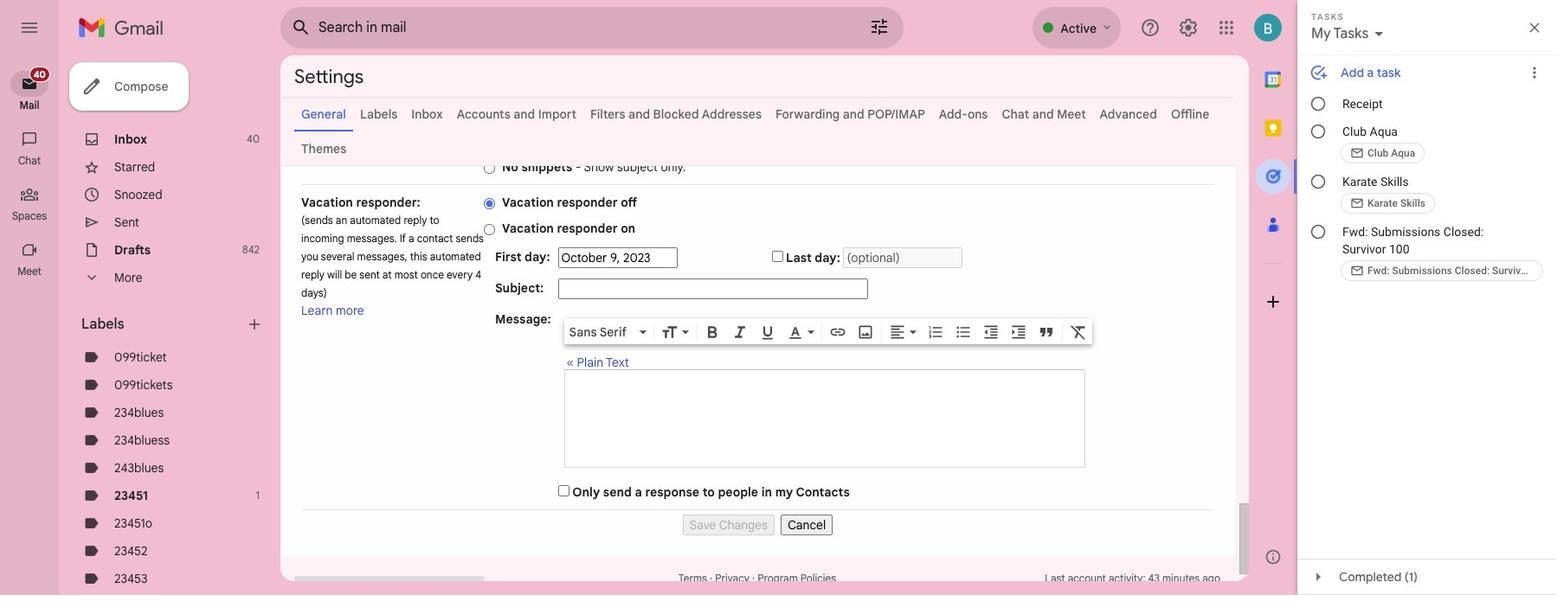 Task type: locate. For each thing, give the bounding box(es) containing it.
0 horizontal spatial chat
[[18, 154, 41, 167]]

1 vertical spatial last
[[1045, 572, 1065, 585]]

ons
[[968, 106, 988, 122]]

chat for chat
[[18, 154, 41, 167]]

contacts
[[796, 485, 850, 500]]

0 vertical spatial a
[[409, 232, 414, 245]]

to left people
[[703, 485, 715, 500]]

0 horizontal spatial ·
[[710, 572, 712, 585]]

labels for "labels" heading
[[81, 316, 124, 333]]

snoozed link
[[114, 187, 162, 203]]

1 vertical spatial inbox
[[114, 132, 147, 147]]

chat and meet link
[[1002, 106, 1086, 122]]

and for accounts
[[514, 106, 535, 122]]

(sends
[[301, 214, 333, 227]]

0 vertical spatial labels
[[360, 106, 398, 122]]

activity:
[[1109, 572, 1146, 585]]

1 vertical spatial labels
[[81, 316, 124, 333]]

· right terms link
[[710, 572, 712, 585]]

to up the contact
[[430, 214, 439, 227]]

settings image
[[1178, 17, 1199, 38]]

italic ‪(⌘i)‬ image
[[731, 324, 748, 341]]

labels for labels link
[[360, 106, 398, 122]]

day: right first
[[525, 249, 550, 265]]

terms · privacy · program policies
[[678, 572, 836, 585]]

chat heading
[[0, 154, 59, 168]]

0 vertical spatial automated
[[350, 214, 401, 227]]

40 up mail
[[33, 68, 46, 80]]

on
[[621, 221, 635, 236]]

4 and from the left
[[1032, 106, 1054, 122]]

vacation responder off
[[502, 195, 637, 210]]

1 horizontal spatial ·
[[752, 572, 755, 585]]

program policies link
[[758, 572, 836, 585]]

compose button
[[69, 62, 189, 111]]

Search in mail text field
[[319, 19, 821, 36]]

tab list
[[1249, 55, 1297, 533]]

0 vertical spatial inbox
[[411, 106, 443, 122]]

accounts and import link
[[457, 106, 576, 122]]

0 vertical spatial responder
[[557, 195, 618, 210]]

inbox for the right inbox link
[[411, 106, 443, 122]]

support image
[[1140, 17, 1161, 38]]

automated up every
[[430, 250, 481, 263]]

be
[[345, 268, 357, 281]]

side panel section
[[1249, 55, 1297, 582]]

· right privacy link
[[752, 572, 755, 585]]

vacation for vacation responder: (sends an automated reply to incoming messages. if a contact sends you several messages, this automated reply will be sent at most once every 4 days) learn more
[[301, 195, 353, 210]]

save changes
[[690, 518, 768, 533]]

program
[[758, 572, 798, 585]]

and left pop/imap
[[843, 106, 864, 122]]

1 vertical spatial to
[[703, 485, 715, 500]]

0 horizontal spatial inbox
[[114, 132, 147, 147]]

and left import
[[514, 106, 535, 122]]

·
[[710, 572, 712, 585], [752, 572, 755, 585]]

inbox link up starred
[[114, 132, 147, 147]]

automated up messages.
[[350, 214, 401, 227]]

labels right general
[[360, 106, 398, 122]]

ago
[[1203, 572, 1220, 585]]

a right send
[[635, 485, 642, 500]]

1 vertical spatial meet
[[17, 265, 41, 278]]

1 and from the left
[[514, 106, 535, 122]]

cancel
[[788, 518, 826, 533]]

forwarding and pop/imap link
[[776, 106, 925, 122]]

responder
[[557, 195, 618, 210], [557, 221, 618, 236]]

last inside footer
[[1045, 572, 1065, 585]]

1 horizontal spatial labels
[[360, 106, 398, 122]]

last left account
[[1045, 572, 1065, 585]]

chat
[[1002, 106, 1029, 122], [18, 154, 41, 167]]

0 horizontal spatial meet
[[17, 265, 41, 278]]

chat right ons
[[1002, 106, 1029, 122]]

0 horizontal spatial navigation
[[0, 55, 61, 596]]

0 horizontal spatial reply
[[301, 268, 325, 281]]

234bluess
[[114, 433, 170, 448]]

message:
[[495, 312, 551, 327]]

vacation responder: (sends an automated reply to incoming messages. if a contact sends you several messages, this automated reply will be sent at most once every 4 days) learn more
[[301, 195, 484, 319]]

this
[[410, 250, 427, 263]]

footer containing terms
[[280, 570, 1235, 596]]

0 horizontal spatial a
[[409, 232, 414, 245]]

filters
[[590, 106, 625, 122]]

chat down mail heading
[[18, 154, 41, 167]]

main menu image
[[19, 17, 40, 38]]

Search in mail search field
[[280, 7, 904, 48]]

0 horizontal spatial day:
[[525, 249, 550, 265]]

40 left themes
[[247, 132, 260, 145]]

234bluess link
[[114, 433, 170, 448]]

vacation inside vacation responder: (sends an automated reply to incoming messages. if a contact sends you several messages, this automated reply will be sent at most once every 4 days) learn more
[[301, 195, 353, 210]]

show
[[584, 159, 614, 175]]

first
[[495, 249, 522, 265]]

0 vertical spatial chat
[[1002, 106, 1029, 122]]

1 horizontal spatial meet
[[1057, 106, 1086, 122]]

send
[[603, 485, 632, 500]]

40
[[33, 68, 46, 80], [247, 132, 260, 145]]

last for last day:
[[786, 250, 812, 266]]

1 horizontal spatial reply
[[404, 214, 427, 227]]

chat and meet
[[1002, 106, 1086, 122]]

more
[[336, 303, 364, 319]]

vacation up the (sends
[[301, 195, 353, 210]]

reply up days) on the left of page
[[301, 268, 325, 281]]

inbox up starred
[[114, 132, 147, 147]]

1 horizontal spatial day:
[[815, 250, 840, 266]]

general link
[[301, 106, 346, 122]]

1 vertical spatial inbox link
[[114, 132, 147, 147]]

labels up 099ticket link
[[81, 316, 124, 333]]

indent more ‪(⌘])‬ image
[[1010, 324, 1027, 341]]

subject:
[[495, 280, 544, 296]]

0 vertical spatial meet
[[1057, 106, 1086, 122]]

chat inside chat 'heading'
[[18, 154, 41, 167]]

Vacation responder on radio
[[484, 223, 495, 236]]

themes link
[[301, 141, 347, 157]]

in
[[761, 485, 772, 500]]

labels link
[[360, 106, 398, 122]]

2 responder from the top
[[557, 221, 618, 236]]

1 horizontal spatial inbox
[[411, 106, 443, 122]]

every
[[447, 268, 473, 281]]

save changes button
[[683, 515, 775, 536]]

meet left advanced
[[1057, 106, 1086, 122]]

0 horizontal spatial 40
[[33, 68, 46, 80]]

if
[[400, 232, 406, 245]]

blocked
[[653, 106, 699, 122]]

and right ons
[[1032, 106, 1054, 122]]

0 vertical spatial inbox link
[[411, 106, 443, 122]]

mail heading
[[0, 99, 59, 113]]

a right if
[[409, 232, 414, 245]]

indent less ‪(⌘[)‬ image
[[982, 324, 999, 341]]

to inside vacation responder: (sends an automated reply to incoming messages. if a contact sends you several messages, this automated reply will be sent at most once every 4 days) learn more
[[430, 214, 439, 227]]

more button
[[69, 264, 270, 292]]

to
[[430, 214, 439, 227], [703, 485, 715, 500]]

43
[[1148, 572, 1160, 585]]

inbox right labels link
[[411, 106, 443, 122]]

reply up if
[[404, 214, 427, 227]]

3 and from the left
[[843, 106, 864, 122]]

0 horizontal spatial automated
[[350, 214, 401, 227]]

Vacation responder off radio
[[484, 197, 495, 210]]

starred
[[114, 159, 155, 175]]

day:
[[525, 249, 550, 265], [815, 250, 840, 266]]

formatting options toolbar
[[564, 319, 1092, 344]]

0 horizontal spatial to
[[430, 214, 439, 227]]

privacy
[[715, 572, 750, 585]]

2 and from the left
[[628, 106, 650, 122]]

addresses
[[702, 106, 762, 122]]

vacation right vacation responder off radio
[[502, 195, 554, 210]]

0 vertical spatial last
[[786, 250, 812, 266]]

day: right fixed end date checkbox
[[815, 250, 840, 266]]

quote ‪(⌘⇧9)‬ image
[[1037, 324, 1055, 341]]

0 horizontal spatial last
[[786, 250, 812, 266]]

2 · from the left
[[752, 572, 755, 585]]

0 vertical spatial to
[[430, 214, 439, 227]]

drafts link
[[114, 242, 151, 258]]

filters and blocked addresses link
[[590, 106, 762, 122]]

1 vertical spatial chat
[[18, 154, 41, 167]]

0 horizontal spatial labels
[[81, 316, 124, 333]]

footer
[[280, 570, 1235, 596]]

vacation
[[301, 195, 353, 210], [502, 195, 554, 210], [502, 221, 554, 236]]

responder up vacation responder on
[[557, 195, 618, 210]]

Only send a response to people in my Contacts checkbox
[[558, 486, 569, 497]]

meet
[[1057, 106, 1086, 122], [17, 265, 41, 278]]

and right filters at the left top of page
[[628, 106, 650, 122]]

1 vertical spatial responder
[[557, 221, 618, 236]]

you
[[301, 250, 318, 263]]

meet down spaces heading
[[17, 265, 41, 278]]

1 horizontal spatial navigation
[[301, 511, 1214, 536]]

1 horizontal spatial 40
[[247, 132, 260, 145]]

234blues link
[[114, 405, 164, 421]]

offline link
[[1171, 106, 1209, 122]]

no
[[502, 159, 518, 175]]

inbox link right labels link
[[411, 106, 443, 122]]

terms link
[[678, 572, 707, 585]]

1 horizontal spatial last
[[1045, 572, 1065, 585]]

once
[[421, 268, 444, 281]]

23453 link
[[114, 571, 148, 587]]

vacation up 'first day:'
[[502, 221, 554, 236]]

snoozed
[[114, 187, 162, 203]]

responder for off
[[557, 195, 618, 210]]

23451
[[114, 488, 148, 504]]

1 horizontal spatial automated
[[430, 250, 481, 263]]

23453
[[114, 571, 148, 587]]

last account activity: 43 minutes ago
[[1045, 572, 1220, 585]]

underline ‪(⌘u)‬ image
[[759, 324, 776, 342]]

advanced link
[[1100, 106, 1157, 122]]

labels
[[360, 106, 398, 122], [81, 316, 124, 333]]

responder down vacation responder off on the top
[[557, 221, 618, 236]]

no snippets - show subject only.
[[502, 159, 686, 175]]

advanced
[[1100, 106, 1157, 122]]

search in mail image
[[286, 12, 317, 43]]

navigation
[[0, 55, 61, 596], [301, 511, 1214, 536]]

1 responder from the top
[[557, 195, 618, 210]]

labels heading
[[81, 316, 246, 333]]

1 horizontal spatial chat
[[1002, 106, 1029, 122]]

messages.
[[347, 232, 397, 245]]

last
[[786, 250, 812, 266], [1045, 572, 1065, 585]]

1 horizontal spatial inbox link
[[411, 106, 443, 122]]

1 horizontal spatial a
[[635, 485, 642, 500]]

last right fixed end date checkbox
[[786, 250, 812, 266]]



Task type: describe. For each thing, give the bounding box(es) containing it.
sent
[[359, 268, 380, 281]]

an
[[336, 214, 347, 227]]

filters and blocked addresses
[[590, 106, 762, 122]]

last day:
[[786, 250, 840, 266]]

Subject text field
[[558, 279, 868, 299]]

Last day: text field
[[843, 248, 963, 268]]

-
[[575, 159, 581, 175]]

099tickets link
[[114, 377, 173, 393]]

pop/imap
[[868, 106, 925, 122]]

4
[[475, 268, 481, 281]]

incoming
[[301, 232, 344, 245]]

first day:
[[495, 249, 550, 265]]

people
[[718, 485, 758, 500]]

inbox for leftmost inbox link
[[114, 132, 147, 147]]

themes
[[301, 141, 347, 157]]

« plain text
[[567, 355, 629, 370]]

subject
[[617, 159, 658, 175]]

23452 link
[[114, 544, 147, 559]]

meet inside heading
[[17, 265, 41, 278]]

23452
[[114, 544, 147, 559]]

privacy link
[[715, 572, 750, 585]]

and for forwarding
[[843, 106, 864, 122]]

sends
[[456, 232, 484, 245]]

snippets
[[522, 159, 572, 175]]

days)
[[301, 287, 327, 299]]

spaces
[[12, 209, 47, 222]]

sans
[[569, 324, 597, 340]]

numbered list ‪(⌘⇧7)‬ image
[[927, 324, 944, 341]]

1 · from the left
[[710, 572, 712, 585]]

Last day: checkbox
[[772, 251, 783, 262]]

1 vertical spatial a
[[635, 485, 642, 500]]

offline
[[1171, 106, 1209, 122]]

1 vertical spatial 40
[[247, 132, 260, 145]]

mail
[[19, 99, 39, 112]]

sent
[[114, 215, 139, 230]]

and for chat
[[1032, 106, 1054, 122]]

more
[[114, 270, 142, 286]]

serif
[[600, 324, 627, 340]]

save
[[690, 518, 716, 533]]

0 vertical spatial reply
[[404, 214, 427, 227]]

gmail image
[[78, 10, 172, 45]]

243blues
[[114, 460, 164, 476]]

forwarding
[[776, 106, 840, 122]]

changes
[[719, 518, 768, 533]]

40 link
[[10, 67, 50, 97]]

vacation for vacation responder off
[[502, 195, 554, 210]]

First day: text field
[[558, 248, 677, 268]]

1 horizontal spatial to
[[703, 485, 715, 500]]

forwarding and pop/imap
[[776, 106, 925, 122]]

terms
[[678, 572, 707, 585]]

at
[[382, 268, 392, 281]]

most
[[394, 268, 418, 281]]

settings
[[294, 64, 364, 88]]

sans serif option
[[566, 324, 636, 341]]

meet heading
[[0, 265, 59, 279]]

only.
[[661, 159, 686, 175]]

bold ‪(⌘b)‬ image
[[703, 324, 721, 341]]

only send a response to people in my contacts
[[572, 485, 850, 500]]

last for last account activity: 43 minutes ago
[[1045, 572, 1065, 585]]

remove formatting ‪(⌘\)‬ image
[[1070, 324, 1087, 341]]

vacation for vacation responder on
[[502, 221, 554, 236]]

drafts
[[114, 242, 151, 258]]

vacation responder on
[[502, 221, 635, 236]]

off
[[621, 195, 637, 210]]

1
[[256, 489, 260, 502]]

1 vertical spatial automated
[[430, 250, 481, 263]]

only
[[572, 485, 600, 500]]

will
[[327, 268, 342, 281]]

navigation containing mail
[[0, 55, 61, 596]]

spaces heading
[[0, 209, 59, 223]]

insert image image
[[857, 324, 874, 341]]

a inside vacation responder: (sends an automated reply to incoming messages. if a contact sends you several messages, this automated reply will be sent at most once every 4 days) learn more
[[409, 232, 414, 245]]

account
[[1068, 572, 1106, 585]]

day: for first day:
[[525, 249, 550, 265]]

my
[[775, 485, 793, 500]]

contact
[[417, 232, 453, 245]]

0 vertical spatial 40
[[33, 68, 46, 80]]

navigation containing save changes
[[301, 511, 1214, 536]]

243blues link
[[114, 460, 164, 476]]

policies
[[801, 572, 836, 585]]

sans serif
[[569, 324, 627, 340]]

0 horizontal spatial inbox link
[[114, 132, 147, 147]]

bulleted list ‪(⌘⇧8)‬ image
[[954, 324, 972, 341]]

minutes
[[1162, 572, 1200, 585]]

advanced search options image
[[862, 10, 897, 44]]

cancel button
[[781, 515, 833, 536]]

23451 link
[[114, 488, 148, 504]]

day: for last day:
[[815, 250, 840, 266]]

accounts
[[457, 106, 510, 122]]

sent link
[[114, 215, 139, 230]]

chat for chat and meet
[[1002, 106, 1029, 122]]

234blues
[[114, 405, 164, 421]]

responder for on
[[557, 221, 618, 236]]

link ‪(⌘k)‬ image
[[829, 324, 846, 341]]

099ticket link
[[114, 350, 167, 365]]

No snippets radio
[[484, 162, 495, 175]]

response
[[645, 485, 699, 500]]

Vacation responder text field
[[565, 379, 1084, 459]]

add-
[[939, 106, 968, 122]]

several
[[321, 250, 355, 263]]

import
[[538, 106, 576, 122]]

learn
[[301, 303, 333, 319]]

and for filters
[[628, 106, 650, 122]]

23451o link
[[114, 516, 152, 531]]

1 vertical spatial reply
[[301, 268, 325, 281]]



Task type: vqa. For each thing, say whether or not it's contained in the screenshot.
on
yes



